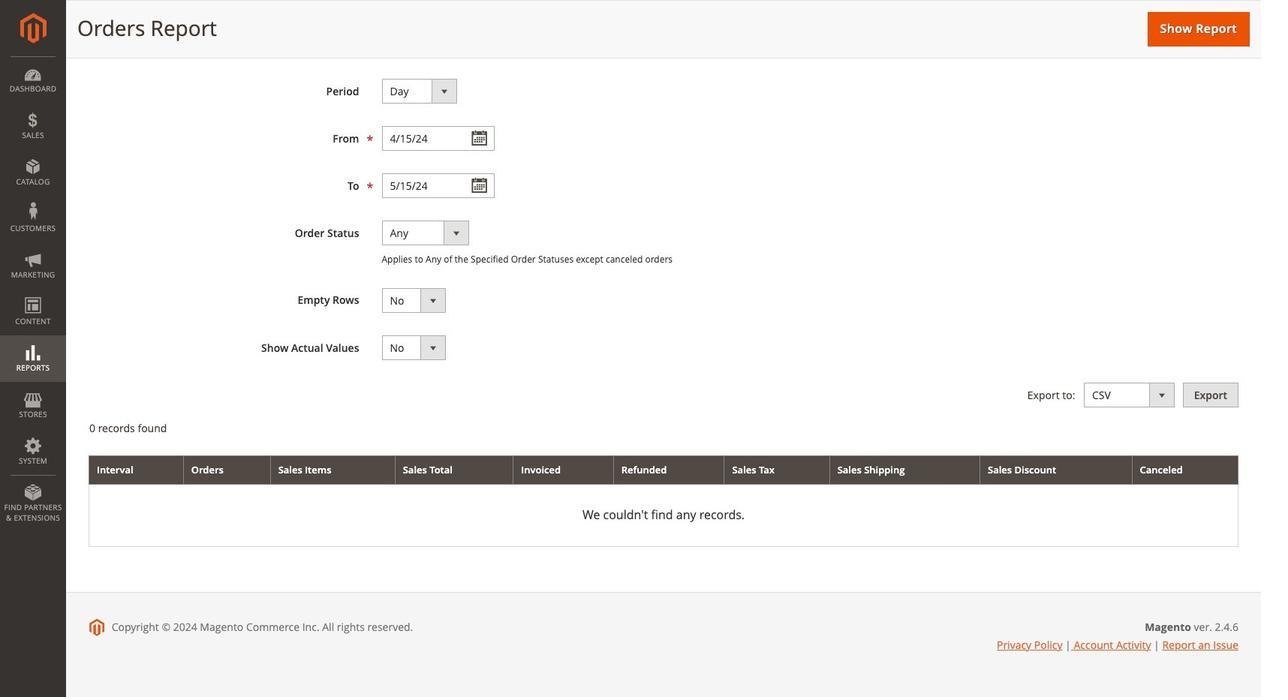 Task type: describe. For each thing, give the bounding box(es) containing it.
magento admin panel image
[[20, 13, 46, 44]]



Task type: locate. For each thing, give the bounding box(es) containing it.
menu bar
[[0, 56, 66, 531]]

None text field
[[382, 174, 494, 198]]

None text field
[[382, 126, 494, 151]]



